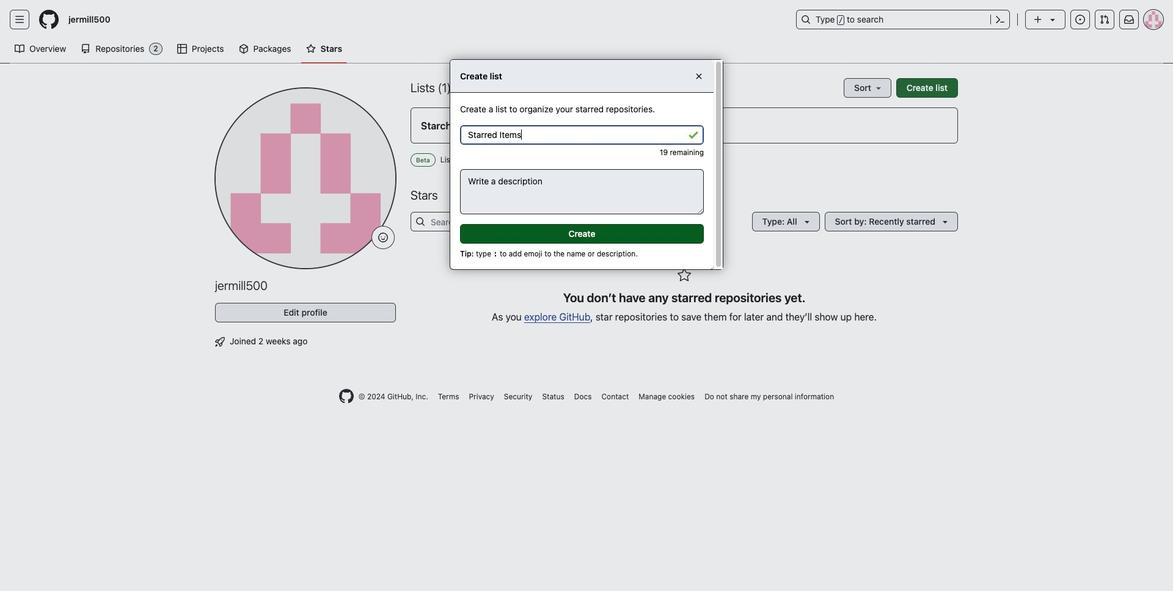 Task type: vqa. For each thing, say whether or not it's contained in the screenshot.
triangle down icon
yes



Task type: locate. For each thing, give the bounding box(es) containing it.
1 horizontal spatial triangle down image
[[1048, 15, 1058, 24]]

1 horizontal spatial star image
[[677, 268, 692, 283]]

triangle down image
[[1048, 15, 1058, 24], [940, 217, 950, 227]]

status
[[660, 147, 704, 158]]

table image
[[177, 44, 187, 54]]

0 horizontal spatial triangle down image
[[940, 217, 950, 227]]

repo image
[[81, 44, 91, 54]]

List description text field
[[460, 169, 704, 214]]

1 vertical spatial triangle down image
[[940, 217, 950, 227]]

notifications image
[[1124, 15, 1134, 24]]

0 horizontal spatial star image
[[306, 44, 316, 54]]

command palette image
[[995, 15, 1005, 24]]

homepage image
[[39, 10, 59, 29]]

create list dialog
[[450, 59, 723, 270]]

triangle down image
[[802, 217, 812, 227]]

0 vertical spatial triangle down image
[[1048, 15, 1058, 24]]

star image
[[306, 44, 316, 54], [677, 268, 692, 283]]

change your avatar image
[[215, 88, 396, 269]]

git pull request image
[[1100, 15, 1110, 24]]

1 vertical spatial star image
[[677, 268, 692, 283]]



Task type: describe. For each thing, give the bounding box(es) containing it.
0 vertical spatial star image
[[306, 44, 316, 54]]

feature release label: beta element
[[411, 153, 436, 167]]

homepage image
[[339, 389, 354, 404]]

rocket image
[[215, 337, 225, 347]]

book image
[[15, 44, 24, 54]]

search image
[[415, 217, 425, 227]]

Search stars search field
[[411, 212, 631, 232]]

status inside create list dialog
[[660, 147, 704, 158]]

close dialog image
[[694, 71, 704, 81]]

plus image
[[1033, 15, 1043, 24]]

issue opened image
[[1075, 15, 1085, 24]]

List name text field
[[460, 125, 704, 145]]

package image
[[239, 44, 248, 54]]

smiley image
[[378, 233, 388, 243]]



